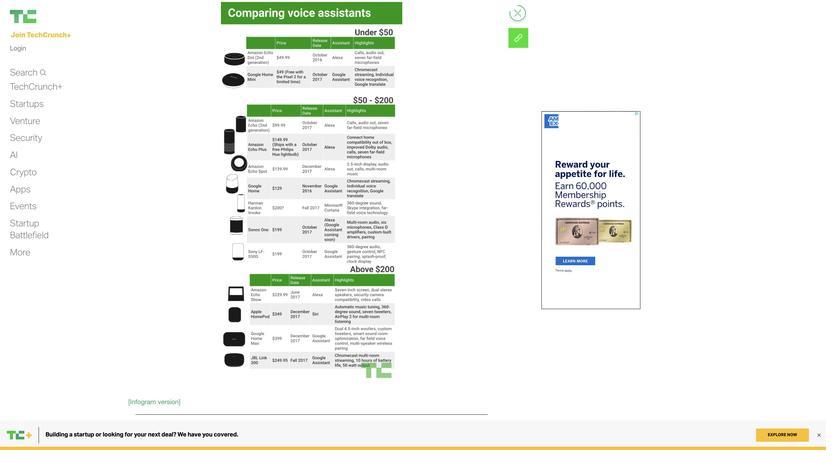Task type: locate. For each thing, give the bounding box(es) containing it.
x link
[[509, 28, 529, 48]]

1 horizontal spatial more
[[136, 420, 148, 426]]

linkedin link
[[509, 28, 529, 48]]

apps link
[[10, 183, 31, 195]]

techcrunch+ link
[[10, 81, 63, 92]]

startup
[[10, 217, 39, 229]]

techcrunch down techcrunch link
[[27, 30, 67, 39]]

apps
[[10, 183, 31, 195]]

security link
[[10, 132, 42, 144]]

[infogram
[[128, 398, 156, 406]]

more techcrunch
[[136, 420, 180, 426]]

startups link
[[10, 98, 44, 110]]

events
[[10, 200, 37, 212]]

0 horizontal spatial more
[[10, 246, 30, 258]]

venture link
[[10, 115, 40, 127]]

search
[[10, 66, 38, 78]]

techcrunch
[[27, 30, 67, 39], [150, 420, 180, 426]]

more
[[10, 246, 30, 258], [136, 420, 148, 426]]

login
[[10, 44, 26, 52]]

0 vertical spatial techcrunch
[[27, 30, 67, 39]]

advertisement region
[[542, 111, 641, 309]]

crypto link
[[10, 166, 37, 178]]

[infogram version]
[[128, 398, 181, 406]]

startup battlefield link
[[10, 217, 49, 241]]

join
[[11, 30, 25, 39]]

more for more
[[10, 246, 30, 258]]

events link
[[10, 200, 37, 212]]

startups
[[10, 98, 44, 109]]

version]
[[158, 398, 181, 406]]

mail link
[[509, 28, 529, 48]]

1 vertical spatial more
[[136, 420, 148, 426]]

join techcrunch +
[[11, 30, 71, 39]]

more down battlefield at the bottom left
[[10, 246, 30, 258]]

close screen button
[[510, 5, 527, 21]]

0 vertical spatial more
[[10, 246, 30, 258]]

0 horizontal spatial techcrunch
[[27, 30, 67, 39]]

1 horizontal spatial techcrunch
[[150, 420, 180, 426]]

techcrunch for join
[[27, 30, 67, 39]]

more link
[[10, 246, 30, 258]]

1 vertical spatial techcrunch
[[150, 420, 180, 426]]

login link
[[10, 42, 26, 54]]

techcrunch inside join techcrunch +
[[27, 30, 67, 39]]

more down [infogram
[[136, 420, 148, 426]]

techcrunch down version]
[[150, 420, 180, 426]]

battlefield
[[10, 229, 49, 241]]



Task type: vqa. For each thing, say whether or not it's contained in the screenshot.
STARTUPS
yes



Task type: describe. For each thing, give the bounding box(es) containing it.
search image
[[39, 69, 46, 76]]

copy share link link
[[509, 28, 529, 48]]

reddit link
[[509, 28, 529, 48]]

share on reddit image
[[509, 28, 529, 48]]

techcrunch image
[[10, 10, 36, 23]]

techcrunch link
[[10, 10, 76, 23]]

who is mira murati, openai's new interim ceo? image
[[317, 444, 491, 450]]

+
[[67, 31, 71, 39]]

techcrunch+
[[10, 81, 63, 92]]

copy share link image
[[509, 28, 529, 48]]

share on linkedin image
[[509, 28, 529, 48]]

crypto
[[10, 166, 37, 178]]

security
[[10, 132, 42, 143]]

startup battlefield
[[10, 217, 49, 241]]

share on facebook image
[[509, 28, 529, 48]]

techcrunch for more
[[150, 420, 180, 426]]

more for more techcrunch
[[136, 420, 148, 426]]

venture
[[10, 115, 40, 126]]

share on x image
[[509, 28, 529, 48]]

share over email image
[[509, 28, 529, 48]]

google gives out offensive notebooks to black summit attendees image
[[133, 444, 307, 450]]

[infogram version] link
[[128, 398, 181, 406]]

ai link
[[10, 149, 18, 161]]

facebook link
[[509, 28, 529, 48]]

ai
[[10, 149, 18, 160]]

close screen image
[[515, 10, 522, 17]]



